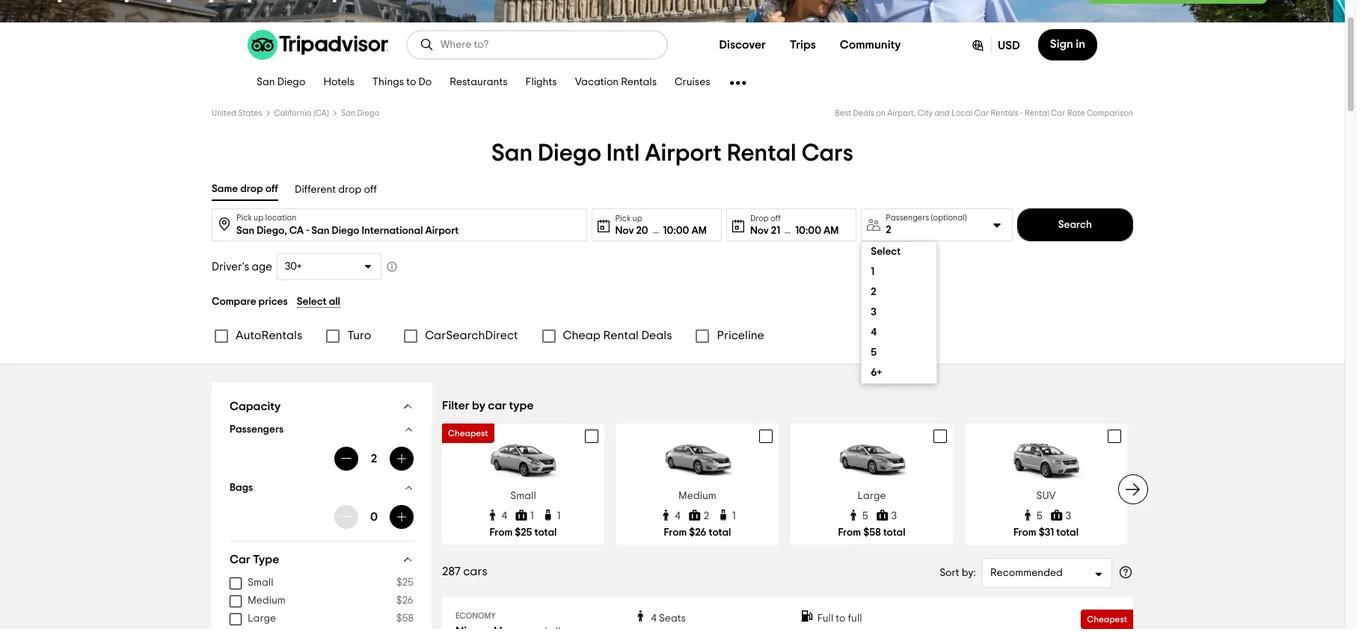 Task type: vqa. For each thing, say whether or not it's contained in the screenshot.
thick
no



Task type: describe. For each thing, give the bounding box(es) containing it.
287 cars
[[442, 566, 488, 578]]

advertisement region
[[0, 0, 1345, 22]]

filter
[[442, 400, 470, 412]]

4 up the "from $26 total"
[[675, 511, 680, 522]]

california (ca)
[[274, 109, 329, 117]]

intl
[[607, 141, 640, 165]]

0 vertical spatial san diego
[[257, 77, 306, 88]]

recommended
[[990, 568, 1063, 579]]

4 up from $25 total
[[502, 511, 507, 522]]

subtract bag image
[[340, 512, 352, 524]]

cruises
[[675, 77, 710, 88]]

restaurants link
[[441, 67, 517, 99]]

off for same drop off
[[265, 184, 278, 195]]

search
[[1058, 220, 1092, 230]]

0 vertical spatial $26
[[689, 528, 707, 538]]

california
[[274, 109, 312, 117]]

from $58 total
[[838, 528, 906, 538]]

all
[[329, 297, 340, 307]]

10:00 for 21
[[795, 226, 821, 236]]

1 horizontal spatial medium
[[679, 491, 717, 502]]

different
[[295, 185, 336, 195]]

sign
[[1050, 38, 1073, 50]]

trips button
[[778, 30, 828, 60]]

carsearchdirect
[[425, 330, 518, 342]]

subtract passenger image
[[340, 453, 352, 465]]

age
[[252, 261, 272, 273]]

vacation rentals link
[[566, 67, 666, 99]]

rate
[[1067, 109, 1085, 117]]

0 horizontal spatial $26
[[396, 596, 414, 607]]

seats
[[659, 614, 686, 624]]

1 horizontal spatial car
[[975, 109, 989, 117]]

sign in link
[[1038, 29, 1097, 61]]

0 horizontal spatial deals
[[641, 330, 672, 342]]

restaurants
[[450, 77, 508, 88]]

type
[[509, 400, 534, 412]]

location
[[265, 214, 296, 222]]

vacation rentals
[[575, 77, 657, 88]]

20
[[636, 226, 648, 236]]

2 inside passengers (optional) 2
[[886, 225, 892, 236]]

full
[[817, 614, 834, 624]]

autorentals
[[236, 330, 302, 342]]

1 vertical spatial large
[[248, 614, 276, 625]]

best deals on airport, city and local car rentals - rental car rate comparison
[[835, 109, 1133, 117]]

compare
[[212, 297, 256, 307]]

10:00 am for nov 21
[[795, 226, 839, 236]]

0 horizontal spatial $25
[[396, 578, 414, 589]]

airport
[[645, 141, 722, 165]]

5 for suv
[[1037, 511, 1043, 522]]

drop off
[[750, 214, 781, 223]]

community
[[840, 39, 901, 51]]

4 seats
[[651, 614, 686, 624]]

add passenger image
[[396, 453, 408, 465]]

things to do link
[[363, 67, 441, 99]]

to for full
[[836, 614, 846, 624]]

0 horizontal spatial car
[[230, 554, 250, 566]]

cars
[[463, 566, 488, 578]]

0 vertical spatial san
[[257, 77, 275, 88]]

driver's age
[[212, 261, 272, 273]]

do
[[419, 77, 432, 88]]

from $25 total
[[490, 528, 557, 538]]

same
[[212, 184, 238, 195]]

car type
[[230, 554, 279, 566]]

nov 21
[[750, 226, 780, 236]]

1 horizontal spatial diego
[[357, 109, 379, 117]]

usd button
[[958, 29, 1032, 61]]

0 vertical spatial diego
[[277, 77, 306, 88]]

3 for large
[[892, 511, 897, 522]]

passengers for passengers
[[230, 425, 284, 435]]

sign in
[[1050, 38, 1085, 50]]

total for from $58 total
[[883, 528, 906, 538]]

2 inside 1 2 3 4 5 6+
[[871, 287, 877, 298]]

total for from $26 total
[[709, 528, 731, 538]]

1 vertical spatial rental
[[727, 141, 797, 165]]

from $31 total
[[1014, 528, 1079, 538]]

1 vertical spatial san
[[341, 109, 355, 117]]

total for from $31 total
[[1056, 528, 1079, 538]]

pick for nov 21
[[615, 214, 631, 223]]

drop for same
[[240, 184, 263, 195]]

passengers (optional) 2
[[886, 214, 967, 236]]

2 vertical spatial rental
[[603, 330, 639, 342]]

2 horizontal spatial diego
[[538, 141, 601, 165]]

cheap
[[563, 330, 601, 342]]

30+
[[285, 262, 302, 272]]

different drop off
[[295, 185, 377, 195]]

from for from $26 total
[[664, 528, 687, 538]]

search button
[[1017, 209, 1133, 242]]

suv
[[1036, 491, 1056, 502]]

hotels link
[[315, 67, 363, 99]]

search image
[[420, 37, 435, 52]]

up for nov 21
[[633, 214, 642, 223]]

trips
[[790, 39, 816, 51]]

0 vertical spatial small
[[510, 491, 536, 502]]

total for from $25 total
[[535, 528, 557, 538]]

nov for nov 21
[[750, 226, 769, 236]]

cruises link
[[666, 67, 719, 99]]

5 for large
[[862, 511, 868, 522]]

car
[[488, 400, 507, 412]]

3 inside 1 2 3 4 5 6+
[[871, 307, 877, 318]]

up for drop off
[[254, 214, 263, 222]]

am for 20
[[692, 226, 707, 236]]

1 vertical spatial cheapest
[[1087, 615, 1127, 624]]

1 vertical spatial rentals
[[991, 109, 1019, 117]]

pick up location
[[236, 214, 296, 222]]



Task type: locate. For each thing, give the bounding box(es) containing it.
off for different drop off
[[364, 185, 377, 195]]

1 horizontal spatial 10:00 am
[[795, 226, 839, 236]]

None search field
[[408, 31, 667, 58]]

3 up 6+ on the right of page
[[871, 307, 877, 318]]

in
[[1076, 38, 1085, 50]]

sort
[[940, 568, 959, 579]]

3 total from the left
[[883, 528, 906, 538]]

am
[[692, 226, 707, 236], [824, 226, 839, 236]]

united states
[[212, 109, 262, 117]]

4 total from the left
[[1056, 528, 1079, 538]]

2 car type image from the left
[[660, 435, 735, 485]]

1 vertical spatial small
[[248, 578, 273, 589]]

san diego down hotels link
[[341, 109, 379, 117]]

2 10:00 am from the left
[[795, 226, 839, 236]]

3 up from $58 total
[[892, 511, 897, 522]]

cars
[[802, 141, 854, 165]]

tripadvisor image
[[248, 30, 388, 60]]

2 horizontal spatial off
[[771, 214, 781, 223]]

flights
[[526, 77, 557, 88]]

5 up from $58 total
[[862, 511, 868, 522]]

1 horizontal spatial 5
[[871, 348, 877, 358]]

to for things
[[406, 77, 416, 88]]

diego down things
[[357, 109, 379, 117]]

1 horizontal spatial 10:00
[[795, 226, 821, 236]]

1 2 3 4 5 6+
[[871, 267, 882, 379]]

0 vertical spatial $25
[[515, 528, 532, 538]]

0 horizontal spatial small
[[248, 578, 273, 589]]

1 10:00 from the left
[[663, 226, 689, 236]]

add bag image
[[396, 512, 408, 524]]

local
[[952, 109, 973, 117]]

usd
[[998, 40, 1020, 52]]

next image
[[1124, 481, 1142, 499]]

$26
[[689, 528, 707, 538], [396, 596, 414, 607]]

1 horizontal spatial passengers
[[886, 214, 929, 222]]

0 horizontal spatial large
[[248, 614, 276, 625]]

3 for suv
[[1066, 511, 1071, 522]]

from for from $31 total
[[1014, 528, 1037, 538]]

$58
[[863, 528, 881, 538], [396, 614, 414, 625]]

rentals right vacation
[[621, 77, 657, 88]]

0 horizontal spatial san
[[257, 77, 275, 88]]

united states link
[[212, 109, 262, 117]]

1 up from the left
[[254, 214, 263, 222]]

sort by:
[[940, 568, 976, 579]]

nov down drop
[[750, 226, 769, 236]]

2 horizontal spatial 5
[[1037, 511, 1043, 522]]

1 vertical spatial select
[[297, 297, 327, 307]]

1 vertical spatial diego
[[357, 109, 379, 117]]

car type image
[[486, 435, 561, 485], [660, 435, 735, 485], [834, 435, 909, 485], [1009, 435, 1084, 485]]

0 horizontal spatial rentals
[[621, 77, 657, 88]]

up up the 20
[[633, 214, 642, 223]]

1 horizontal spatial 3
[[892, 511, 897, 522]]

2 10:00 from the left
[[795, 226, 821, 236]]

medium down type
[[248, 596, 286, 607]]

priceline
[[717, 330, 764, 342]]

2 nov from the left
[[750, 226, 769, 236]]

cheap rental deals
[[563, 330, 672, 342]]

select all
[[297, 297, 340, 307]]

1 horizontal spatial am
[[824, 226, 839, 236]]

off up 21 at right top
[[771, 214, 781, 223]]

prices
[[259, 297, 288, 307]]

0 horizontal spatial to
[[406, 77, 416, 88]]

1 from from the left
[[490, 528, 513, 538]]

on
[[876, 109, 886, 117]]

and
[[935, 109, 950, 117]]

0 vertical spatial $58
[[863, 528, 881, 538]]

0 vertical spatial medium
[[679, 491, 717, 502]]

car type image up from $58 total
[[834, 435, 909, 485]]

0 horizontal spatial up
[[254, 214, 263, 222]]

10:00
[[663, 226, 689, 236], [795, 226, 821, 236]]

1 horizontal spatial pick
[[615, 214, 631, 223]]

full
[[848, 614, 862, 624]]

best
[[835, 109, 851, 117]]

bags
[[230, 483, 253, 494]]

5
[[871, 348, 877, 358], [862, 511, 868, 522], [1037, 511, 1043, 522]]

drop
[[750, 214, 769, 223]]

2 vertical spatial san
[[491, 141, 533, 165]]

car type image for small
[[486, 435, 561, 485]]

0 horizontal spatial medium
[[248, 596, 286, 607]]

things to do
[[372, 77, 432, 88]]

1 horizontal spatial san diego
[[341, 109, 379, 117]]

community button
[[828, 30, 913, 60]]

0 horizontal spatial am
[[692, 226, 707, 236]]

medium up the "from $26 total"
[[679, 491, 717, 502]]

1 horizontal spatial to
[[836, 614, 846, 624]]

10:00 right the 20
[[663, 226, 689, 236]]

1 horizontal spatial off
[[364, 185, 377, 195]]

0 vertical spatial deals
[[853, 109, 874, 117]]

by
[[472, 400, 485, 412]]

passengers
[[886, 214, 929, 222], [230, 425, 284, 435]]

drop
[[240, 184, 263, 195], [338, 185, 362, 195]]

3 up from $31 total in the right bottom of the page
[[1066, 511, 1071, 522]]

rental right cheap in the bottom left of the page
[[603, 330, 639, 342]]

0 horizontal spatial 3
[[871, 307, 877, 318]]

1 horizontal spatial small
[[510, 491, 536, 502]]

car type image for large
[[834, 435, 909, 485]]

same drop off
[[212, 184, 278, 195]]

1 horizontal spatial san
[[341, 109, 355, 117]]

0 vertical spatial cheapest
[[448, 429, 488, 438]]

2 vertical spatial diego
[[538, 141, 601, 165]]

2 horizontal spatial car
[[1051, 109, 1066, 117]]

0 horizontal spatial 5
[[862, 511, 868, 522]]

3
[[871, 307, 877, 318], [892, 511, 897, 522], [1066, 511, 1071, 522]]

1 nov from the left
[[615, 226, 634, 236]]

10:00 am
[[663, 226, 707, 236], [795, 226, 839, 236]]

0 vertical spatial to
[[406, 77, 416, 88]]

san diego link
[[341, 109, 379, 117]]

10:00 am for nov 20
[[663, 226, 707, 236]]

2 from from the left
[[664, 528, 687, 538]]

from $26 total
[[664, 528, 731, 538]]

1 inside 1 2 3 4 5 6+
[[871, 267, 875, 278]]

states
[[238, 109, 262, 117]]

1 vertical spatial to
[[836, 614, 846, 624]]

rental
[[1025, 109, 1049, 117], [727, 141, 797, 165], [603, 330, 639, 342]]

san diego intl airport rental cars
[[491, 141, 854, 165]]

select down passengers (optional) 2
[[871, 247, 901, 257]]

1 horizontal spatial deals
[[853, 109, 874, 117]]

1 vertical spatial deals
[[641, 330, 672, 342]]

nov for nov 20
[[615, 226, 634, 236]]

1 horizontal spatial select
[[871, 247, 901, 257]]

compare prices
[[212, 297, 288, 307]]

car type image up the suv
[[1009, 435, 1084, 485]]

1 horizontal spatial $26
[[689, 528, 707, 538]]

from for from $58 total
[[838, 528, 861, 538]]

rental right -
[[1025, 109, 1049, 117]]

3 from from the left
[[838, 528, 861, 538]]

city
[[918, 109, 933, 117]]

4 up 6+ on the right of page
[[871, 328, 877, 338]]

0 horizontal spatial $58
[[396, 614, 414, 625]]

4
[[871, 328, 877, 338], [502, 511, 507, 522], [675, 511, 680, 522], [651, 614, 657, 624]]

things
[[372, 77, 404, 88]]

1 vertical spatial $58
[[396, 614, 414, 625]]

car type image up the "from $26 total"
[[660, 435, 735, 485]]

1 horizontal spatial rentals
[[991, 109, 1019, 117]]

small down type
[[248, 578, 273, 589]]

5 up 6+ on the right of page
[[871, 348, 877, 358]]

21
[[771, 226, 780, 236]]

1 am from the left
[[692, 226, 707, 236]]

filter by car type
[[442, 400, 534, 412]]

select
[[871, 247, 901, 257], [297, 297, 327, 307]]

0 vertical spatial rentals
[[621, 77, 657, 88]]

1 vertical spatial $25
[[396, 578, 414, 589]]

(ca)
[[313, 109, 329, 117]]

0 vertical spatial select
[[871, 247, 901, 257]]

4 left seats
[[651, 614, 657, 624]]

discover button
[[707, 30, 778, 60]]

pick up
[[615, 214, 642, 223]]

drop right different
[[338, 185, 362, 195]]

san diego up california
[[257, 77, 306, 88]]

large down type
[[248, 614, 276, 625]]

287
[[442, 566, 461, 578]]

0 horizontal spatial nov
[[615, 226, 634, 236]]

off up city or airport text box
[[364, 185, 377, 195]]

from
[[490, 528, 513, 538], [664, 528, 687, 538], [838, 528, 861, 538], [1014, 528, 1037, 538]]

nov 20
[[615, 226, 648, 236]]

4 inside 1 2 3 4 5 6+
[[871, 328, 877, 338]]

california (ca) link
[[274, 109, 329, 117]]

0 horizontal spatial cheapest
[[448, 429, 488, 438]]

1 horizontal spatial nov
[[750, 226, 769, 236]]

1 vertical spatial medium
[[248, 596, 286, 607]]

1 pick from the left
[[236, 214, 252, 222]]

passengers left (optional)
[[886, 214, 929, 222]]

10:00 am right the 20
[[663, 226, 707, 236]]

6+
[[871, 368, 882, 379]]

economy
[[456, 612, 496, 621]]

pick for drop off
[[236, 214, 252, 222]]

0 horizontal spatial san diego
[[257, 77, 306, 88]]

0 horizontal spatial diego
[[277, 77, 306, 88]]

1 horizontal spatial $25
[[515, 528, 532, 538]]

0 horizontal spatial off
[[265, 184, 278, 195]]

0 horizontal spatial passengers
[[230, 425, 284, 435]]

0 horizontal spatial drop
[[240, 184, 263, 195]]

driver's
[[212, 261, 249, 273]]

car type image for medium
[[660, 435, 735, 485]]

united
[[212, 109, 236, 117]]

0 vertical spatial passengers
[[886, 214, 929, 222]]

0 vertical spatial large
[[858, 491, 886, 502]]

to left the full
[[836, 614, 846, 624]]

pick down same drop off
[[236, 214, 252, 222]]

1 horizontal spatial cheapest
[[1087, 615, 1127, 624]]

2 horizontal spatial san
[[491, 141, 533, 165]]

0 horizontal spatial pick
[[236, 214, 252, 222]]

10:00 am right 21 at right top
[[795, 226, 839, 236]]

1 horizontal spatial drop
[[338, 185, 362, 195]]

hotels
[[323, 77, 354, 88]]

4 from from the left
[[1014, 528, 1037, 538]]

$25
[[515, 528, 532, 538], [396, 578, 414, 589]]

off up pick up location
[[265, 184, 278, 195]]

1 horizontal spatial $58
[[863, 528, 881, 538]]

to left do
[[406, 77, 416, 88]]

4 car type image from the left
[[1009, 435, 1084, 485]]

passengers inside passengers (optional) 2
[[886, 214, 929, 222]]

2
[[886, 225, 892, 236], [871, 287, 877, 298], [371, 453, 377, 465], [704, 511, 709, 522]]

passengers down capacity
[[230, 425, 284, 435]]

turo
[[347, 330, 371, 342]]

2 up from the left
[[633, 214, 642, 223]]

car left type
[[230, 554, 250, 566]]

nov
[[615, 226, 634, 236], [750, 226, 769, 236]]

Search search field
[[441, 38, 655, 52]]

pick up the nov 20
[[615, 214, 631, 223]]

2 total from the left
[[709, 528, 731, 538]]

up left location
[[254, 214, 263, 222]]

select for select all
[[297, 297, 327, 307]]

rentals left -
[[991, 109, 1019, 117]]

0 horizontal spatial select
[[297, 297, 327, 307]]

large up from $58 total
[[858, 491, 886, 502]]

2 am from the left
[[824, 226, 839, 236]]

1 10:00 am from the left
[[663, 226, 707, 236]]

2 horizontal spatial rental
[[1025, 109, 1049, 117]]

$31
[[1039, 528, 1054, 538]]

am right the 20
[[692, 226, 707, 236]]

from for from $25 total
[[490, 528, 513, 538]]

diego left intl
[[538, 141, 601, 165]]

vacation
[[575, 77, 619, 88]]

2 pick from the left
[[615, 214, 631, 223]]

0 vertical spatial rental
[[1025, 109, 1049, 117]]

City or Airport text field
[[236, 209, 580, 239]]

car type image for suv
[[1009, 435, 1084, 485]]

car left rate
[[1051, 109, 1066, 117]]

1 vertical spatial san diego
[[341, 109, 379, 117]]

1 horizontal spatial rental
[[727, 141, 797, 165]]

san
[[257, 77, 275, 88], [341, 109, 355, 117], [491, 141, 533, 165]]

medium
[[679, 491, 717, 502], [248, 596, 286, 607]]

comparison
[[1087, 109, 1133, 117]]

5 inside 1 2 3 4 5 6+
[[871, 348, 877, 358]]

(optional)
[[931, 214, 967, 222]]

3 car type image from the left
[[834, 435, 909, 485]]

airport,
[[887, 109, 916, 117]]

0 horizontal spatial 10:00
[[663, 226, 689, 236]]

am for 21
[[824, 226, 839, 236]]

1 total from the left
[[535, 528, 557, 538]]

0
[[370, 512, 378, 524]]

1 car type image from the left
[[486, 435, 561, 485]]

2 horizontal spatial 3
[[1066, 511, 1071, 522]]

10:00 for 20
[[663, 226, 689, 236]]

rental up drop
[[727, 141, 797, 165]]

full to full
[[817, 614, 862, 624]]

passengers for passengers (optional) 2
[[886, 214, 929, 222]]

discover
[[719, 39, 766, 51]]

select left all at the left top of the page
[[297, 297, 327, 307]]

1 horizontal spatial up
[[633, 214, 642, 223]]

0 horizontal spatial 10:00 am
[[663, 226, 707, 236]]

car type image down the type
[[486, 435, 561, 485]]

drop for different
[[338, 185, 362, 195]]

10:00 right 21 at right top
[[795, 226, 821, 236]]

5 up from $31 total in the right bottom of the page
[[1037, 511, 1043, 522]]

diego
[[277, 77, 306, 88], [357, 109, 379, 117], [538, 141, 601, 165]]

0 horizontal spatial rental
[[603, 330, 639, 342]]

select for select
[[871, 247, 901, 257]]

diego up california
[[277, 77, 306, 88]]

type
[[253, 554, 279, 566]]

-
[[1021, 109, 1023, 117]]

am right 21 at right top
[[824, 226, 839, 236]]

nov down pick up
[[615, 226, 634, 236]]

by:
[[962, 568, 976, 579]]

1 vertical spatial $26
[[396, 596, 414, 607]]

drop right same
[[240, 184, 263, 195]]

car right local
[[975, 109, 989, 117]]

flights link
[[517, 67, 566, 99]]

1 vertical spatial passengers
[[230, 425, 284, 435]]

1 horizontal spatial large
[[858, 491, 886, 502]]

small up from $25 total
[[510, 491, 536, 502]]



